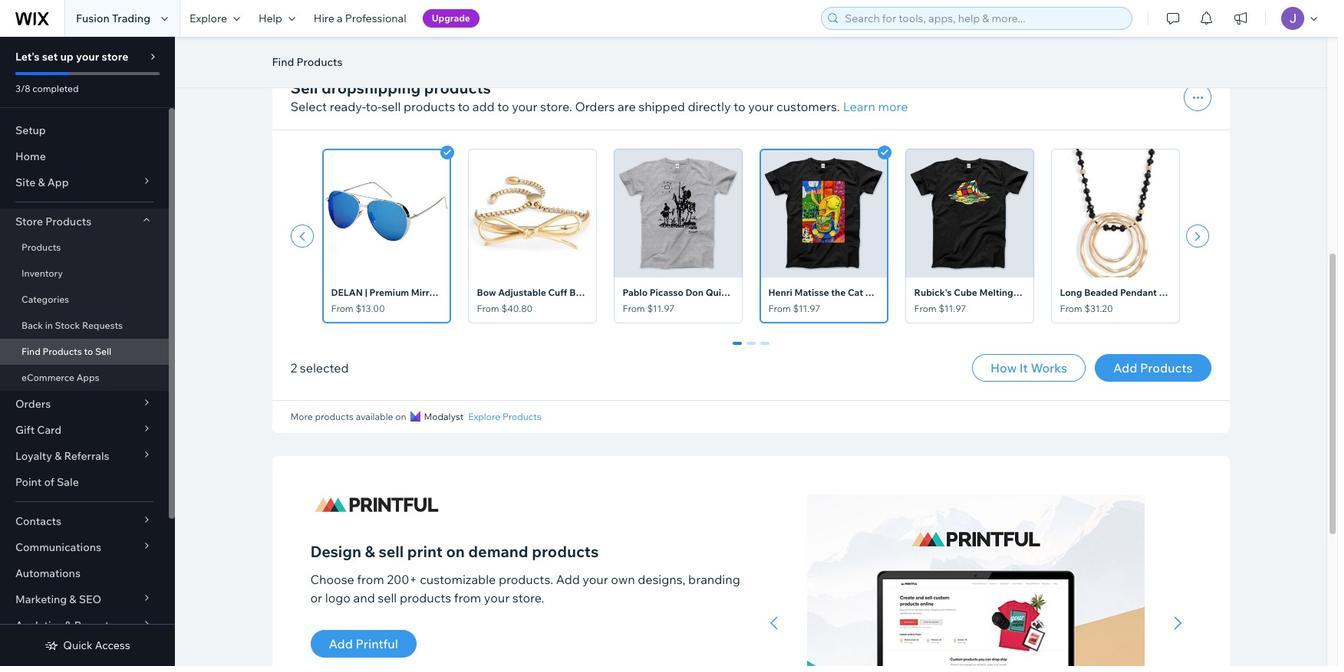 Task type: vqa. For each thing, say whether or not it's contained in the screenshot.
"All
no



Task type: locate. For each thing, give the bounding box(es) containing it.
1 horizontal spatial $11.97
[[793, 303, 821, 315]]

hire a professional
[[314, 12, 406, 25]]

sell inside sell dropshipping products select ready-to-sell products to add to your store. orders are shipped directly to your customers. learn more
[[382, 99, 401, 114]]

add inside add products button
[[1113, 361, 1138, 376]]

store.
[[540, 99, 572, 114], [512, 591, 544, 606]]

1 vertical spatial sell
[[95, 346, 111, 358]]

on right available
[[395, 411, 406, 423]]

rubick's cube melting, sheldon cooper's t-shirt from $11.97
[[914, 287, 1128, 315]]

help
[[259, 12, 282, 25]]

1 horizontal spatial explore
[[468, 411, 501, 423]]

explore for explore products
[[468, 411, 501, 423]]

stock
[[55, 320, 80, 332]]

0 horizontal spatial 2
[[290, 361, 297, 376]]

find down back at the left of the page
[[21, 346, 40, 358]]

from $13.00
[[331, 303, 385, 315]]

0 vertical spatial add
[[1113, 361, 1138, 376]]

orders left are
[[575, 99, 615, 114]]

to
[[458, 99, 470, 114], [497, 99, 509, 114], [734, 99, 746, 114], [84, 346, 93, 358]]

sell
[[382, 99, 401, 114], [379, 543, 404, 562], [378, 591, 397, 606]]

sell inside sell dropshipping products select ready-to-sell products to add to your store. orders are shipped directly to your customers. learn more
[[290, 78, 318, 97]]

0 horizontal spatial explore
[[190, 12, 227, 25]]

& right design
[[365, 543, 375, 562]]

your down the products.
[[484, 591, 510, 606]]

and
[[353, 591, 375, 606]]

add inside choose from 200+ customizable products. add your own designs, branding or logo and sell products from your store.
[[556, 572, 580, 588]]

inventory link
[[0, 261, 169, 287]]

of
[[44, 476, 54, 490]]

products
[[424, 78, 491, 97], [404, 99, 455, 114], [315, 411, 354, 423], [532, 543, 599, 562], [400, 591, 451, 606]]

0 horizontal spatial orders
[[15, 398, 51, 411]]

from
[[357, 572, 384, 588], [454, 591, 481, 606]]

rubick's
[[914, 287, 952, 299]]

sell down requests
[[95, 346, 111, 358]]

sell up 200+
[[379, 543, 404, 562]]

inventory
[[21, 268, 63, 279]]

back in stock requests
[[21, 320, 123, 332]]

& left seo
[[69, 593, 76, 607]]

1 $11.97 from the left
[[647, 303, 675, 315]]

& right site
[[38, 176, 45, 190]]

own
[[611, 572, 635, 588]]

let's set up your store
[[15, 50, 128, 64]]

$40.80
[[501, 303, 533, 315]]

sidebar element
[[0, 37, 175, 667]]

add right the products.
[[556, 572, 580, 588]]

add
[[1113, 361, 1138, 376], [556, 572, 580, 588], [329, 637, 353, 652]]

loyalty & referrals button
[[0, 444, 169, 470]]

store. inside choose from 200+ customizable products. add your own designs, branding or logo and sell products from your store.
[[512, 591, 544, 606]]

1 horizontal spatial add
[[556, 572, 580, 588]]

your left the customers.
[[748, 99, 774, 114]]

0 vertical spatial sell
[[382, 99, 401, 114]]

0 horizontal spatial $11.97
[[647, 303, 675, 315]]

2 left the selected
[[290, 361, 297, 376]]

to down back in stock requests link
[[84, 346, 93, 358]]

1 horizontal spatial find
[[272, 55, 294, 69]]

store. down the products.
[[512, 591, 544, 606]]

1 vertical spatial orders
[[15, 398, 51, 411]]

& for marketing
[[69, 593, 76, 607]]

2 vertical spatial add
[[329, 637, 353, 652]]

& for site
[[38, 176, 45, 190]]

0 horizontal spatial from $11.97
[[623, 303, 675, 315]]

sell up select
[[290, 78, 318, 97]]

or
[[310, 591, 322, 606]]

add products button
[[1095, 355, 1211, 382]]

1 vertical spatial from
[[454, 591, 481, 606]]

logo
[[325, 591, 351, 606]]

loyalty & referrals
[[15, 450, 109, 464]]

1 vertical spatial sell
[[379, 543, 404, 562]]

explore
[[190, 12, 227, 25], [468, 411, 501, 423]]

ready-
[[330, 99, 366, 114]]

pf logo color black 2 svg image
[[310, 495, 442, 516]]

setup
[[15, 124, 46, 137]]

find inside button
[[272, 55, 294, 69]]

available
[[356, 411, 393, 423]]

6 from from the left
[[1060, 303, 1083, 315]]

0 horizontal spatial from
[[357, 572, 384, 588]]

store
[[102, 50, 128, 64]]

0 vertical spatial 2
[[762, 342, 768, 356]]

2 $11.97 from the left
[[793, 303, 821, 315]]

0 vertical spatial orders
[[575, 99, 615, 114]]

in
[[45, 320, 53, 332]]

seo
[[79, 593, 101, 607]]

find for find products
[[272, 55, 294, 69]]

app
[[47, 176, 69, 190]]

fusion
[[76, 12, 110, 25]]

categories
[[21, 294, 69, 305]]

3/8
[[15, 83, 30, 94]]

find for find products to sell
[[21, 346, 40, 358]]

1 horizontal spatial from $11.97
[[769, 303, 821, 315]]

add down shirt
[[1113, 361, 1138, 376]]

find down the help button
[[272, 55, 294, 69]]

sell right and
[[378, 591, 397, 606]]

products inside dropdown button
[[45, 215, 91, 229]]

0 horizontal spatial sell
[[95, 346, 111, 358]]

products down 200+
[[400, 591, 451, 606]]

add printful button
[[310, 631, 417, 658]]

orders inside popup button
[[15, 398, 51, 411]]

products for find products to sell
[[43, 346, 82, 358]]

products for store products
[[45, 215, 91, 229]]

your
[[76, 50, 99, 64], [512, 99, 538, 114], [748, 99, 774, 114], [583, 572, 608, 588], [484, 591, 510, 606]]

& up quick
[[65, 619, 72, 633]]

1 vertical spatial store.
[[512, 591, 544, 606]]

2
[[762, 342, 768, 356], [290, 361, 297, 376]]

2 vertical spatial sell
[[378, 591, 397, 606]]

customizable
[[420, 572, 496, 588]]

products
[[297, 55, 343, 69], [45, 215, 91, 229], [21, 242, 61, 253], [43, 346, 82, 358], [1140, 361, 1193, 376], [503, 411, 541, 423]]

customers.
[[777, 99, 840, 114]]

2 horizontal spatial add
[[1113, 361, 1138, 376]]

store. left are
[[540, 99, 572, 114]]

it
[[1020, 361, 1028, 376]]

apps
[[77, 372, 99, 384]]

0 vertical spatial store.
[[540, 99, 572, 114]]

add left the printful
[[329, 637, 353, 652]]

professional
[[345, 12, 406, 25]]

0 vertical spatial sell
[[290, 78, 318, 97]]

explore left help
[[190, 12, 227, 25]]

from
[[331, 303, 354, 315], [477, 303, 499, 315], [623, 303, 645, 315], [769, 303, 791, 315], [914, 303, 937, 315], [1060, 303, 1083, 315]]

1 horizontal spatial orders
[[575, 99, 615, 114]]

explore right modalyst
[[468, 411, 501, 423]]

marketing & seo
[[15, 593, 101, 607]]

0 1 2
[[734, 342, 768, 356]]

& right loyalty
[[55, 450, 62, 464]]

1 horizontal spatial sell
[[290, 78, 318, 97]]

orders up gift card
[[15, 398, 51, 411]]

reports
[[74, 619, 114, 633]]

Search for tools, apps, help & more... field
[[840, 8, 1127, 29]]

from $31.20
[[1060, 303, 1113, 315]]

products inside "link"
[[43, 346, 82, 358]]

point
[[15, 476, 42, 490]]

200+
[[387, 572, 417, 588]]

2 horizontal spatial $11.97
[[939, 303, 966, 315]]

products for add products
[[1140, 361, 1193, 376]]

5 from from the left
[[914, 303, 937, 315]]

design & sell print on demand products
[[310, 543, 599, 562]]

1 horizontal spatial from
[[454, 591, 481, 606]]

0 vertical spatial explore
[[190, 12, 227, 25]]

modalyst link
[[411, 411, 464, 424]]

sell dropshipping products select ready-to-sell products to add to your store. orders are shipped directly to your customers. learn more
[[290, 78, 908, 114]]

products left add
[[404, 99, 455, 114]]

learn
[[843, 99, 876, 114]]

sell down dropshipping
[[382, 99, 401, 114]]

1 horizontal spatial on
[[446, 543, 465, 562]]

store. inside sell dropshipping products select ready-to-sell products to add to your store. orders are shipped directly to your customers. learn more
[[540, 99, 572, 114]]

find
[[272, 55, 294, 69], [21, 346, 40, 358]]

1 vertical spatial explore
[[468, 411, 501, 423]]

from $40.80
[[477, 303, 533, 315]]

1 vertical spatial find
[[21, 346, 40, 358]]

directly
[[688, 99, 731, 114]]

ecommerce apps link
[[0, 365, 169, 391]]

communications button
[[0, 535, 169, 561]]

requests
[[82, 320, 123, 332]]

from inside rubick's cube melting, sheldon cooper's t-shirt from $11.97
[[914, 303, 937, 315]]

referrals
[[64, 450, 109, 464]]

automations
[[15, 567, 81, 581]]

products up add
[[424, 78, 491, 97]]

2 right 1
[[762, 342, 768, 356]]

from down customizable
[[454, 591, 481, 606]]

3 $11.97 from the left
[[939, 303, 966, 315]]

0 horizontal spatial add
[[329, 637, 353, 652]]

back
[[21, 320, 43, 332]]

find inside "link"
[[21, 346, 40, 358]]

1 from $11.97 from the left
[[623, 303, 675, 315]]

explore products link
[[468, 411, 541, 424]]

site
[[15, 176, 35, 190]]

add inside add printful button
[[329, 637, 353, 652]]

& inside dropdown button
[[38, 176, 45, 190]]

from up and
[[357, 572, 384, 588]]

0 horizontal spatial find
[[21, 346, 40, 358]]

back in stock requests link
[[0, 313, 169, 339]]

1 vertical spatial add
[[556, 572, 580, 588]]

0 vertical spatial find
[[272, 55, 294, 69]]

quick access
[[63, 639, 130, 653]]

upgrade button
[[423, 9, 480, 28]]

your right up
[[76, 50, 99, 64]]

loyalty
[[15, 450, 52, 464]]

on up customizable
[[446, 543, 465, 562]]

store
[[15, 215, 43, 229]]

0 vertical spatial on
[[395, 411, 406, 423]]



Task type: describe. For each thing, give the bounding box(es) containing it.
demand
[[468, 543, 528, 562]]

more
[[290, 411, 313, 423]]

hire
[[314, 12, 335, 25]]

sheldon
[[1018, 287, 1055, 299]]

upgrade
[[432, 12, 470, 24]]

quick
[[63, 639, 93, 653]]

to inside "link"
[[84, 346, 93, 358]]

sell inside "link"
[[95, 346, 111, 358]]

melting,
[[980, 287, 1016, 299]]

categories link
[[0, 287, 169, 313]]

more products available on
[[290, 411, 406, 423]]

products inside choose from 200+ customizable products. add your own designs, branding or logo and sell products from your store.
[[400, 591, 451, 606]]

0 vertical spatial from
[[357, 572, 384, 588]]

$31.20
[[1085, 303, 1113, 315]]

explore for explore
[[190, 12, 227, 25]]

sale
[[57, 476, 79, 490]]

1
[[748, 342, 754, 356]]

find products to sell link
[[0, 339, 169, 365]]

home link
[[0, 144, 169, 170]]

modalyst
[[424, 411, 464, 423]]

orders inside sell dropshipping products select ready-to-sell products to add to your store. orders are shipped directly to your customers. learn more
[[575, 99, 615, 114]]

2 selected
[[290, 361, 349, 376]]

point of sale
[[15, 476, 79, 490]]

card
[[37, 424, 62, 437]]

site & app button
[[0, 170, 169, 196]]

& for loyalty
[[55, 450, 62, 464]]

shipped
[[639, 99, 685, 114]]

1 from from the left
[[331, 303, 354, 315]]

dropshipping
[[322, 78, 421, 97]]

& for design
[[365, 543, 375, 562]]

set
[[42, 50, 58, 64]]

are
[[618, 99, 636, 114]]

to right directly
[[734, 99, 746, 114]]

3/8 completed
[[15, 83, 79, 94]]

4 from from the left
[[769, 303, 791, 315]]

0 horizontal spatial on
[[395, 411, 406, 423]]

1 horizontal spatial 2
[[762, 342, 768, 356]]

add
[[473, 99, 495, 114]]

cooper's
[[1057, 287, 1096, 299]]

let's
[[15, 50, 40, 64]]

choose from 200+ customizable products. add your own designs, branding or logo and sell products from your store.
[[310, 572, 740, 606]]

add for add printful
[[329, 637, 353, 652]]

more
[[878, 99, 908, 114]]

2 from from the left
[[477, 303, 499, 315]]

sell inside choose from 200+ customizable products. add your own designs, branding or logo and sell products from your store.
[[378, 591, 397, 606]]

a
[[337, 12, 343, 25]]

1 vertical spatial 2
[[290, 361, 297, 376]]

help button
[[249, 0, 305, 37]]

t-
[[1099, 287, 1106, 299]]

1 vertical spatial on
[[446, 543, 465, 562]]

to right add
[[497, 99, 509, 114]]

ecommerce apps
[[21, 372, 99, 384]]

store products
[[15, 215, 91, 229]]

branding
[[688, 572, 740, 588]]

products right 'more'
[[315, 411, 354, 423]]

printful
[[356, 637, 398, 652]]

up
[[60, 50, 74, 64]]

& for analytics
[[65, 619, 72, 633]]

gift
[[15, 424, 35, 437]]

automations link
[[0, 561, 169, 587]]

home
[[15, 150, 46, 163]]

trading
[[112, 12, 150, 25]]

point of sale link
[[0, 470, 169, 496]]

products link
[[0, 235, 169, 261]]

how it works button
[[972, 355, 1086, 382]]

add printful
[[329, 637, 398, 652]]

0
[[734, 342, 740, 356]]

explore products
[[468, 411, 541, 423]]

ecommerce
[[21, 372, 74, 384]]

your left own
[[583, 572, 608, 588]]

setup link
[[0, 117, 169, 144]]

products for explore products
[[503, 411, 541, 423]]

analytics
[[15, 619, 62, 633]]

choose
[[310, 572, 354, 588]]

add products
[[1113, 361, 1193, 376]]

2 from $11.97 from the left
[[769, 303, 821, 315]]

site & app
[[15, 176, 69, 190]]

contacts
[[15, 515, 61, 529]]

hire a professional link
[[305, 0, 416, 37]]

communications
[[15, 541, 101, 555]]

gift card button
[[0, 417, 169, 444]]

your inside sidebar element
[[76, 50, 99, 64]]

access
[[95, 639, 130, 653]]

add for add products
[[1113, 361, 1138, 376]]

to left add
[[458, 99, 470, 114]]

$11.97 inside rubick's cube melting, sheldon cooper's t-shirt from $11.97
[[939, 303, 966, 315]]

analytics & reports button
[[0, 613, 169, 639]]

products up the products.
[[532, 543, 599, 562]]

products for find products
[[297, 55, 343, 69]]

design
[[310, 543, 362, 562]]

quick access button
[[45, 639, 130, 653]]

works
[[1031, 361, 1067, 376]]

select
[[290, 99, 327, 114]]

find products
[[272, 55, 343, 69]]

your right add
[[512, 99, 538, 114]]

$13.00
[[356, 303, 385, 315]]

learn more link
[[843, 97, 908, 116]]

3 from from the left
[[623, 303, 645, 315]]

marketing & seo button
[[0, 587, 169, 613]]

find products button
[[264, 51, 350, 74]]



